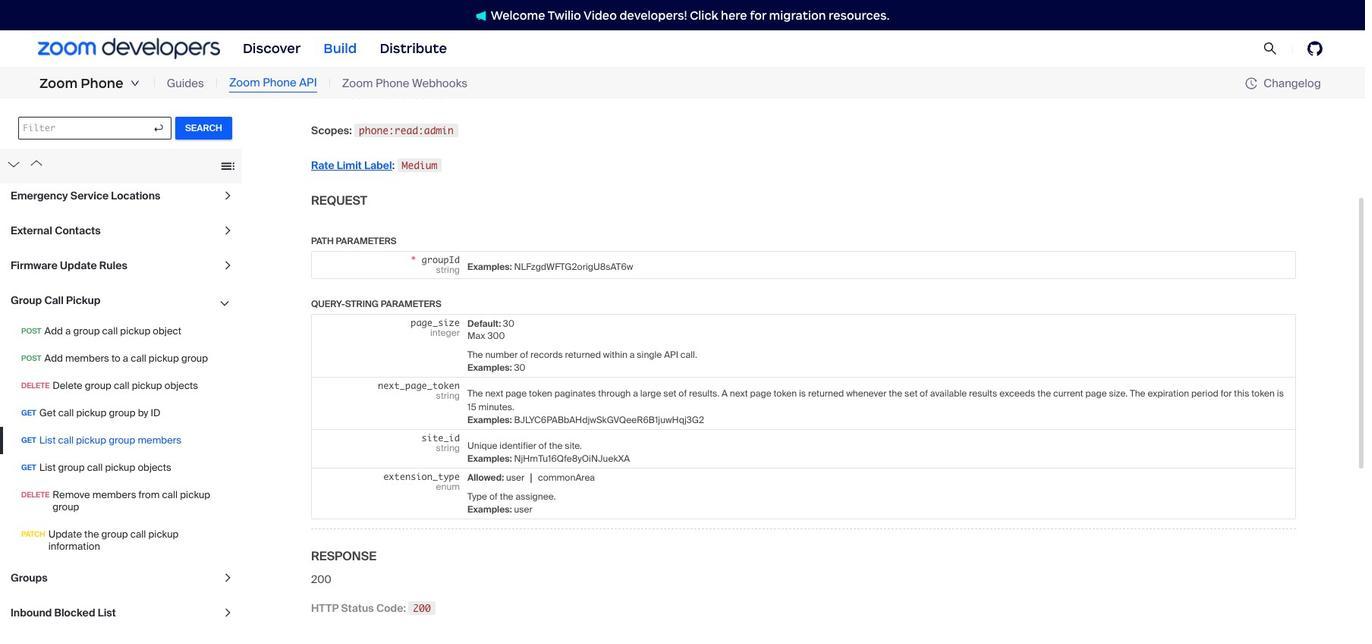 Task type: vqa. For each thing, say whether or not it's contained in the screenshot.
topmost 200
yes



Task type: locate. For each thing, give the bounding box(es) containing it.
1 vertical spatial parameters
[[381, 298, 441, 310]]

developers!
[[620, 8, 687, 22]]

phone left down icon
[[81, 75, 124, 92]]

changelog link
[[1246, 76, 1321, 91]]

status
[[341, 602, 374, 615]]

0 vertical spatial parameters
[[336, 235, 397, 247]]

3 phone from the left
[[376, 76, 409, 91]]

phone left webhooks
[[376, 76, 409, 91]]

guides
[[167, 76, 204, 91]]

3 zoom from the left
[[342, 76, 373, 91]]

path
[[311, 235, 334, 247]]

history image
[[1246, 77, 1264, 90], [1246, 77, 1258, 90]]

2 zoom from the left
[[229, 75, 260, 91]]

1 horizontal spatial 200
[[413, 602, 431, 614]]

200
[[311, 573, 331, 586], [413, 602, 431, 614]]

2 horizontal spatial zoom
[[342, 76, 373, 91]]

2 horizontal spatial phone
[[376, 76, 409, 91]]

1 phone from the left
[[81, 75, 124, 92]]

200 up http
[[311, 573, 331, 586]]

zoom phone api
[[229, 75, 317, 91]]

phone for zoom phone
[[81, 75, 124, 92]]

1 horizontal spatial phone
[[263, 75, 296, 91]]

code:
[[376, 602, 406, 615]]

migration
[[769, 8, 826, 22]]

0 horizontal spatial zoom
[[39, 75, 78, 92]]

zoom
[[39, 75, 78, 92], [229, 75, 260, 91], [342, 76, 373, 91]]

phone for zoom phone api
[[263, 75, 296, 91]]

1 zoom from the left
[[39, 75, 78, 92]]

string
[[345, 298, 379, 310]]

200 right the code:
[[413, 602, 431, 614]]

0 vertical spatial 200
[[311, 573, 331, 586]]

request
[[311, 193, 367, 208]]

notification image
[[476, 10, 491, 21]]

path parameters
[[311, 235, 397, 247]]

zoom phone
[[39, 75, 124, 92]]

search image
[[1263, 42, 1277, 56], [1263, 42, 1277, 56]]

parameters
[[336, 235, 397, 247], [381, 298, 441, 310]]

welcome twilio video developers! click here for migration resources.
[[491, 8, 890, 22]]

github image
[[1308, 41, 1323, 56], [1308, 41, 1323, 56]]

parameters right path
[[336, 235, 397, 247]]

zoom phone webhooks
[[342, 76, 468, 91]]

1 horizontal spatial zoom
[[229, 75, 260, 91]]

guides link
[[167, 75, 204, 92]]

video
[[584, 8, 617, 22]]

phone left api
[[263, 75, 296, 91]]

0 horizontal spatial phone
[[81, 75, 124, 92]]

1 vertical spatial 200
[[413, 602, 431, 614]]

http
[[311, 602, 339, 615]]

phone
[[81, 75, 124, 92], [263, 75, 296, 91], [376, 76, 409, 91]]

2 phone from the left
[[263, 75, 296, 91]]

zoom for zoom phone api
[[229, 75, 260, 91]]

parameters right 'string'
[[381, 298, 441, 310]]

zoom for zoom phone
[[39, 75, 78, 92]]

query-string parameters
[[311, 298, 441, 310]]

changelog
[[1264, 76, 1321, 91]]



Task type: describe. For each thing, give the bounding box(es) containing it.
webhooks
[[412, 76, 468, 91]]

notification image
[[476, 10, 486, 21]]

click
[[690, 8, 718, 22]]

api
[[299, 75, 317, 91]]

resources.
[[829, 8, 890, 22]]

zoom phone api link
[[229, 75, 317, 92]]

for
[[750, 8, 767, 22]]

query-
[[311, 298, 345, 310]]

down image
[[130, 79, 139, 88]]

zoom for zoom phone webhooks
[[342, 76, 373, 91]]

here
[[721, 8, 747, 22]]

welcome
[[491, 8, 545, 22]]

welcome twilio video developers! click here for migration resources. link
[[460, 7, 905, 23]]

zoom phone webhooks link
[[342, 75, 468, 92]]

0 horizontal spatial 200
[[311, 573, 331, 586]]

response
[[311, 548, 376, 564]]

200 inside http status code: 200
[[413, 602, 431, 614]]

phone for zoom phone webhooks
[[376, 76, 409, 91]]

zoom developer logo image
[[38, 38, 220, 59]]

twilio
[[548, 8, 581, 22]]

http status code: 200
[[311, 602, 431, 615]]



